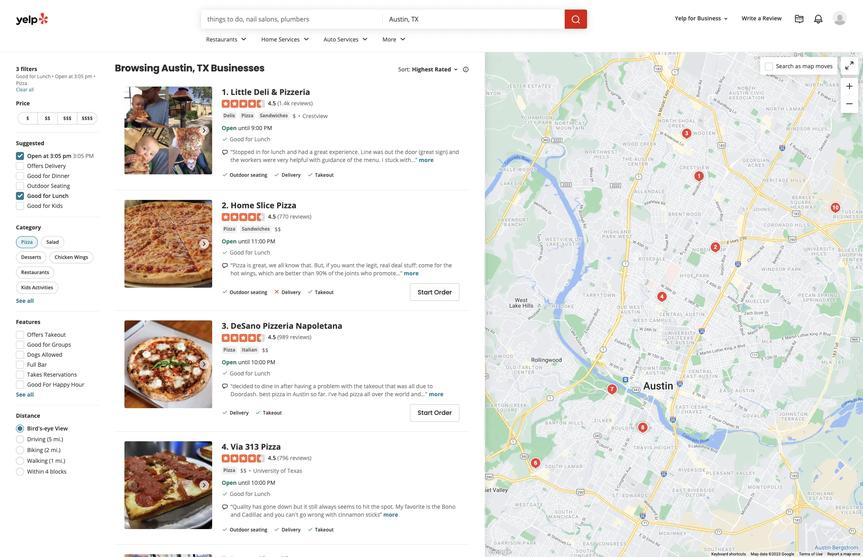 Task type: vqa. For each thing, say whether or not it's contained in the screenshot.
the right pizza
yes



Task type: describe. For each thing, give the bounding box(es) containing it.
within
[[27, 468, 44, 475]]

outdoor down the cadillac
[[230, 526, 249, 533]]

start order for start order link
[[418, 408, 452, 417]]

the right out
[[395, 148, 404, 156]]

good up "decided
[[230, 369, 244, 377]]

with inside "stopped in for lunch and had a great experience.  line was out the door (great sign) and the workers were very helpful with guidance of the menu.  i stuck with…"
[[309, 156, 321, 164]]

little deli & pizzeria image
[[124, 87, 212, 174]]

open until 11:00 pm
[[222, 238, 275, 245]]

4.5 star rating image for via
[[222, 454, 265, 462]]

next image for 1 . little deli & pizzeria
[[200, 126, 209, 135]]

offers delivery
[[27, 162, 66, 170]]

. for 4
[[226, 441, 229, 452]]

more
[[383, 35, 397, 43]]

pizza button down via
[[222, 466, 237, 474]]

open for 1
[[222, 124, 237, 132]]

1 horizontal spatial $
[[293, 112, 296, 120]]

pizza up (796
[[261, 441, 281, 452]]

suggested
[[16, 139, 44, 147]]

good for lunch for 4
[[230, 490, 270, 498]]

stuck
[[385, 156, 399, 164]]

has
[[253, 503, 262, 510]]

delivery right 16 close v2 icon
[[282, 289, 301, 295]]

3:05 inside 3 filters good for lunch • open at 3:05 pm • pizza clear all
[[74, 73, 84, 80]]

313
[[245, 441, 259, 452]]

had inside "decided to dine in after having a problem with the takeout that was all due to doordash.  best pizza in austin so far.  i've had pizza all over the world and…"
[[338, 390, 348, 398]]

more link for 4 . via 313 pizza
[[384, 511, 398, 518]]

filters
[[21, 65, 37, 73]]

order for start order button
[[434, 288, 452, 297]]

restaurants button
[[16, 267, 54, 279]]

group containing suggested
[[14, 139, 99, 212]]

0 horizontal spatial home
[[231, 200, 254, 211]]

pizza button up open until 11:00 pm
[[222, 225, 237, 233]]

good for lunch for 2
[[230, 249, 270, 256]]

(770
[[278, 213, 289, 220]]

sandwiches button for the topmost the sandwiches link
[[258, 112, 290, 120]]

report a map error link
[[828, 552, 861, 556]]

previous image for 4
[[128, 480, 137, 490]]

doordash.
[[231, 390, 258, 398]]

"stopped in for lunch and had a great experience.  line was out the door (great sign) and the workers were very helpful with guidance of the menu.  i stuck with…"
[[231, 148, 459, 164]]

for inside "pizza is great, we all know that. but, if you want the legit, real deal stuff: come for the hot wings, which are better than 90% of the joints who promote…"
[[435, 261, 442, 269]]

you inside "quality has gone down but it still always seems to hit the spot. my favorite is the bono and cadillac and you can't go wrong with cinnamon sticks"
[[275, 511, 285, 518]]

the left 'bono'
[[432, 503, 440, 510]]

outdoor down hot
[[230, 289, 249, 295]]

home services link
[[255, 29, 317, 52]]

moves
[[816, 62, 833, 70]]

lunch inside group
[[52, 192, 69, 200]]

all down "takes" on the bottom left of page
[[27, 391, 34, 398]]

cannone cucina italiana image
[[605, 381, 620, 397]]

and down "gone" at the left of the page
[[264, 511, 274, 518]]

16 speech v2 image for 3
[[222, 383, 228, 390]]

seating for 313
[[251, 526, 267, 533]]

outdoor seating for 313
[[230, 526, 267, 533]]

"pizza
[[231, 261, 246, 269]]

2 horizontal spatial to
[[428, 382, 433, 390]]

groups
[[52, 341, 71, 348]]

dogs allowed
[[27, 351, 62, 358]]

the up sticks"
[[371, 503, 380, 510]]

option group containing distance
[[14, 412, 99, 478]]

austin
[[293, 390, 309, 398]]

open down suggested
[[27, 152, 42, 160]]

more link for 3 . desano pizzeria napoletana
[[429, 390, 444, 398]]

the left takeout
[[354, 382, 363, 390]]

$ inside button
[[26, 115, 29, 122]]

mi.) for walking (1 mi.)
[[55, 457, 65, 464]]

was inside "stopped in for lunch and had a great experience.  line was out the door (great sign) and the workers were very helpful with guidance of the menu.  i stuck with…"
[[373, 148, 383, 156]]

the down want
[[335, 269, 344, 277]]

slideshow element for 3
[[124, 320, 212, 408]]

was inside "decided to dine in after having a problem with the takeout that was all due to doordash.  best pizza in austin so far.  i've had pizza all over the world and…"
[[397, 382, 407, 390]]

sandwiches button for the bottommost the sandwiches link
[[240, 225, 272, 233]]

$$ button
[[37, 112, 57, 124]]

to inside "quality has gone down but it still always seems to hit the spot. my favorite is the bono and cadillac and you can't go wrong with cinnamon sticks"
[[356, 503, 362, 510]]

good up category
[[27, 202, 41, 209]]

. for 3
[[226, 320, 229, 331]]

all down "kids activities" button
[[27, 297, 34, 304]]

a right report
[[841, 552, 843, 556]]

full bar
[[27, 361, 47, 368]]

all inside "pizza is great, we all know that. but, if you want the legit, real deal stuff: come for the hot wings, which are better than 90% of the joints who promote…"
[[278, 261, 284, 269]]

hit
[[363, 503, 370, 510]]

all left over
[[365, 390, 370, 398]]

great,
[[253, 261, 268, 269]]

"quality has gone down but it still always seems to hit the spot. my favorite is the bono and cadillac and you can't go wrong with cinnamon sticks"
[[231, 503, 456, 518]]

previous image for 3
[[128, 360, 137, 369]]

expand map image
[[845, 61, 855, 70]]

pinthouse pizza image
[[528, 455, 544, 471]]

after
[[281, 382, 293, 390]]

my
[[396, 503, 404, 510]]

good inside 3 filters good for lunch • open at 3:05 pm • pizza clear all
[[16, 73, 28, 80]]

report
[[828, 552, 840, 556]]

services for auto services
[[338, 35, 359, 43]]

0 vertical spatial sandwiches link
[[258, 112, 290, 120]]

delis link
[[222, 112, 237, 120]]

(great
[[419, 148, 434, 156]]

see all for features
[[16, 391, 34, 398]]

1 vertical spatial desano pizzeria napoletana image
[[124, 320, 212, 408]]

more link for 1 . little deli & pizzeria
[[419, 156, 434, 164]]

2 horizontal spatial home slice pizza image
[[708, 239, 724, 255]]

delivery down can't
[[282, 526, 301, 533]]

pizza down via
[[223, 467, 235, 474]]

and down "quality
[[231, 511, 241, 518]]

pizza link left italian button
[[222, 346, 237, 354]]

pizza inside group
[[21, 239, 33, 245]]

(2
[[44, 446, 49, 454]]

pizza up open until 9:00 pm
[[242, 112, 254, 119]]

takeout down guidance
[[315, 172, 334, 179]]

pizza link up open until 11:00 pm
[[222, 225, 237, 233]]

24 chevron down v2 image for home services
[[301, 34, 311, 44]]

and…"
[[411, 390, 428, 398]]

still
[[309, 503, 318, 510]]

until for desano
[[238, 358, 250, 366]]

pizza button down category
[[16, 236, 38, 248]]

due
[[416, 382, 426, 390]]

within 4 blocks
[[27, 468, 67, 475]]

pizza inside 3 filters good for lunch • open at 3:05 pm • pizza clear all
[[16, 80, 27, 87]]

world
[[395, 390, 410, 398]]

happy
[[53, 381, 70, 388]]

auto services link
[[317, 29, 376, 52]]

who
[[361, 269, 372, 277]]

pizza up open until 11:00 pm
[[223, 226, 235, 232]]

map region
[[474, 0, 863, 557]]

takeout down 90%
[[315, 289, 334, 295]]

open inside 3 filters good for lunch • open at 3:05 pm • pizza clear all
[[55, 73, 67, 80]]

open until 10:00 pm for desano
[[222, 358, 275, 366]]

kids activities
[[21, 284, 53, 291]]

pm inside 3 filters good for lunch • open at 3:05 pm • pizza clear all
[[85, 73, 92, 80]]

bar
[[38, 361, 47, 368]]

0 vertical spatial pizzeria
[[279, 87, 310, 97]]

10:00 for pizzeria
[[251, 358, 266, 366]]

Near text field
[[389, 15, 559, 24]]

open until 10:00 pm for via
[[222, 479, 275, 486]]

more link
[[376, 29, 414, 52]]

16 chevron down v2 image for yelp for business
[[723, 15, 729, 22]]

takeout down best
[[263, 409, 282, 416]]

2
[[222, 200, 226, 211]]

keyboard shortcuts
[[712, 552, 746, 556]]

good down "takes" on the bottom left of page
[[27, 381, 41, 388]]

order for start order link
[[434, 408, 452, 417]]

salad button
[[41, 236, 64, 248]]

little deli & pizzeria image
[[691, 168, 707, 184]]

zoom in image
[[845, 81, 855, 91]]

2 horizontal spatial in
[[287, 390, 291, 398]]

and up 'helpful'
[[287, 148, 297, 156]]

reviews) for 3 . desano pizzeria napoletana
[[290, 333, 312, 341]]

write
[[742, 15, 757, 22]]

delivery down doordash.
[[230, 409, 249, 416]]

see for features
[[16, 391, 26, 398]]

pm inside group
[[63, 152, 71, 160]]

more for 3 . desano pizzeria napoletana
[[429, 390, 444, 398]]

none field find
[[207, 15, 377, 24]]

pizza link down via
[[222, 466, 237, 474]]

are
[[275, 269, 284, 277]]

the right come on the top of page
[[444, 261, 452, 269]]

joints
[[345, 269, 359, 277]]

good up "pizza
[[230, 249, 244, 256]]

blocks
[[50, 468, 67, 475]]

slideshow element for 2
[[124, 200, 212, 288]]

$$ inside button
[[45, 115, 50, 122]]

for inside "stopped in for lunch and had a great experience.  line was out the door (great sign) and the workers were very helpful with guidance of the menu.  i stuck with…"
[[262, 148, 270, 156]]

4.5 (989 reviews)
[[268, 333, 312, 341]]

business
[[698, 15, 721, 22]]

walking
[[27, 457, 48, 464]]

than
[[303, 269, 315, 277]]

and right the sign) at top right
[[449, 148, 459, 156]]

map
[[751, 552, 759, 556]]

always
[[319, 503, 337, 510]]

"pizza is great, we all know that. but, if you want the legit, real deal stuff: come for the hot wings, which are better than 90% of the joints who promote…"
[[231, 261, 452, 277]]

search image
[[571, 15, 581, 24]]

zoom out image
[[845, 99, 855, 109]]

the up who
[[356, 261, 365, 269]]

see all for category
[[16, 297, 34, 304]]

outdoor inside group
[[27, 182, 49, 190]]

more for 2 . home slice pizza
[[404, 269, 419, 277]]

with inside "decided to dine in after having a problem with the takeout that was all due to doordash.  best pizza in austin so far.  i've had pizza all over the world and…"
[[341, 382, 353, 390]]

were
[[263, 156, 276, 164]]

start for start order button
[[418, 288, 433, 297]]

lunch inside 3 filters good for lunch • open at 3:05 pm • pizza clear all
[[37, 73, 51, 80]]

of inside "pizza is great, we all know that. but, if you want the legit, real deal stuff: come for the hot wings, which are better than 90% of the joints who promote…"
[[328, 269, 334, 277]]

google image
[[487, 547, 514, 557]]

pizza up 4.5 (770 reviews)
[[277, 200, 297, 211]]

4.5 (1.4k reviews)
[[268, 99, 313, 107]]

4.5 for deli
[[268, 99, 276, 107]]

far.
[[318, 390, 327, 398]]

lunch for 1 . little deli & pizzeria
[[255, 135, 270, 143]]

seating for deli
[[251, 172, 267, 179]]

good for lunch inside group
[[27, 192, 69, 200]]

0 horizontal spatial 4
[[45, 468, 49, 475]]

good up "quality
[[230, 490, 244, 498]]

4.5 for pizzeria
[[268, 333, 276, 341]]

0 vertical spatial sandwiches
[[260, 112, 288, 119]]

shortcuts
[[729, 552, 746, 556]]

guidance
[[322, 156, 346, 164]]

next image for 4 . via 313 pizza
[[200, 480, 209, 490]]

yelp for business button
[[672, 11, 733, 26]]

©2023
[[769, 552, 781, 556]]

all inside 3 filters good for lunch • open at 3:05 pm • pizza clear all
[[29, 86, 34, 93]]

map for moves
[[803, 62, 815, 70]]

mi.) for driving (5 mi.)
[[53, 435, 63, 443]]

italian button
[[240, 346, 259, 354]]

gone
[[263, 503, 276, 510]]

16 speech v2 image for 1
[[222, 149, 228, 156]]

24 chevron down v2 image for auto services
[[360, 34, 370, 44]]

pm for desano
[[267, 358, 275, 366]]

. for 1
[[226, 87, 229, 97]]

takeout down wrong
[[315, 526, 334, 533]]

good up "stopped
[[230, 135, 244, 143]]

deli
[[254, 87, 269, 97]]

good for lunch for 3
[[230, 369, 270, 377]]

$$ for 4 . via 313 pizza
[[240, 467, 247, 474]]

desserts
[[21, 254, 41, 261]]

pm for little
[[264, 124, 272, 132]]

error
[[853, 552, 861, 556]]

takes
[[27, 371, 42, 378]]

3 for 3 . desano pizzeria napoletana
[[222, 320, 226, 331]]

3 . desano pizzeria napoletana
[[222, 320, 343, 331]]

crestview
[[303, 112, 328, 120]]

(1.4k
[[278, 99, 290, 107]]

1 vertical spatial pizzeria
[[263, 320, 294, 331]]

the down the that
[[385, 390, 393, 398]]

pm inside group
[[85, 152, 94, 160]]

italian link
[[240, 346, 259, 354]]

open until 9:00 pm
[[222, 124, 272, 132]]

bird's-
[[27, 425, 44, 432]]

biking
[[27, 446, 43, 454]]

start order for start order button
[[418, 288, 452, 297]]

is inside "pizza is great, we all know that. but, if you want the legit, real deal stuff: come for the hot wings, which are better than 90% of the joints who promote…"
[[247, 261, 251, 269]]

pizza link up open until 9:00 pm
[[240, 112, 255, 120]]

restaurants for restaurants button
[[21, 269, 49, 276]]

good down "offers delivery"
[[27, 172, 41, 180]]

group containing category
[[14, 223, 99, 305]]

the down "stopped
[[231, 156, 239, 164]]

business categories element
[[200, 29, 848, 52]]

until for little
[[238, 124, 250, 132]]

which
[[259, 269, 274, 277]]

delis
[[223, 112, 235, 119]]

1 pizza from the left
[[272, 390, 285, 398]]

wings,
[[241, 269, 257, 277]]

good up dogs
[[27, 341, 41, 348]]



Task type: locate. For each thing, give the bounding box(es) containing it.
3 previous image from the top
[[128, 480, 137, 490]]

lunch
[[37, 73, 51, 80], [255, 135, 270, 143], [52, 192, 69, 200], [255, 249, 270, 256], [255, 369, 270, 377], [255, 490, 270, 498]]

$ down 4.5 (1.4k reviews)
[[293, 112, 296, 120]]

outdoor seating for deli
[[230, 172, 267, 179]]

pizza button left italian button
[[222, 346, 237, 354]]

kids inside button
[[21, 284, 31, 291]]

0 horizontal spatial 3
[[16, 65, 19, 73]]

&
[[271, 87, 277, 97]]

1 vertical spatial was
[[397, 382, 407, 390]]

1 vertical spatial next image
[[200, 360, 209, 369]]

desano
[[231, 320, 261, 331]]

0 vertical spatial see
[[16, 297, 26, 304]]

1 vertical spatial sandwiches link
[[240, 225, 272, 233]]

$$ for 2 . home slice pizza
[[275, 226, 281, 233]]

24 chevron down v2 image right more
[[398, 34, 408, 44]]

Find text field
[[207, 15, 377, 24]]

2 pizza from the left
[[350, 390, 363, 398]]

1 vertical spatial sandwiches button
[[240, 225, 272, 233]]

next image for 2 . home slice pizza
[[200, 239, 209, 249]]

reviews) for 1 . little deli & pizzeria
[[291, 99, 313, 107]]

open up price group
[[55, 73, 67, 80]]

services for home services
[[279, 35, 300, 43]]

restaurants inside business categories element
[[206, 35, 238, 43]]

1 vertical spatial 16 speech v2 image
[[222, 263, 228, 269]]

0 vertical spatial at
[[69, 73, 73, 80]]

1 next image from the top
[[200, 239, 209, 249]]

outdoor seating down workers
[[230, 172, 267, 179]]

10:00 down italian button
[[251, 358, 266, 366]]

projects image
[[795, 14, 804, 24]]

16 speech v2 image left "decided
[[222, 383, 228, 390]]

pizza left over
[[350, 390, 363, 398]]

16 chevron down v2 image right business
[[723, 15, 729, 22]]

24 chevron down v2 image for restaurants
[[239, 34, 249, 44]]

0 horizontal spatial restaurants
[[21, 269, 49, 276]]

good up good for kids
[[27, 192, 41, 200]]

4.5 for slice
[[268, 213, 276, 220]]

4 until from the top
[[238, 479, 250, 486]]

outdoor seating down the cadillac
[[230, 526, 267, 533]]

kids down "seating"
[[52, 202, 63, 209]]

want
[[342, 261, 355, 269]]

2 16 speech v2 image from the top
[[222, 504, 228, 510]]

good for lunch down open until 11:00 pm
[[230, 249, 270, 256]]

good for lunch up 'has'
[[230, 490, 270, 498]]

$$ down (770
[[275, 226, 281, 233]]

0 horizontal spatial pm
[[63, 152, 71, 160]]

good for lunch
[[230, 135, 270, 143], [27, 192, 69, 200], [230, 249, 270, 256], [230, 369, 270, 377], [230, 490, 270, 498]]

1 order from the top
[[434, 288, 452, 297]]

24 chevron down v2 image inside the restaurants link
[[239, 34, 249, 44]]

a
[[758, 15, 761, 22], [310, 148, 313, 156], [313, 382, 316, 390], [841, 552, 843, 556]]

map right as
[[803, 62, 815, 70]]

0 vertical spatial 3
[[16, 65, 19, 73]]

option group
[[14, 412, 99, 478]]

4 slideshow element from the top
[[124, 441, 212, 529]]

pizza button up open until 9:00 pm
[[240, 112, 255, 120]]

1 horizontal spatial to
[[356, 503, 362, 510]]

lunch down 11:00
[[255, 249, 270, 256]]

wings
[[74, 254, 88, 261]]

1 vertical spatial in
[[274, 382, 279, 390]]

offers down features
[[27, 331, 43, 338]]

keyboard shortcuts button
[[712, 551, 746, 557]]

3 until from the top
[[238, 358, 250, 366]]

2 see all button from the top
[[16, 391, 34, 398]]

2 open until 10:00 pm from the top
[[222, 479, 275, 486]]

1 horizontal spatial •
[[93, 73, 95, 80]]

clear all link
[[16, 86, 34, 93]]

workers
[[241, 156, 262, 164]]

1 start order from the top
[[418, 288, 452, 297]]

1 . from the top
[[226, 87, 229, 97]]

in right dine
[[274, 382, 279, 390]]

2 vertical spatial outdoor seating
[[230, 526, 267, 533]]

1 vertical spatial home
[[231, 200, 254, 211]]

4 4.5 star rating image from the top
[[222, 454, 265, 462]]

16 checkmark v2 image
[[222, 136, 228, 143], [222, 172, 228, 178], [274, 172, 280, 178], [222, 249, 228, 256], [222, 409, 228, 416], [255, 409, 261, 416], [307, 526, 313, 533]]

group
[[841, 78, 859, 113], [14, 139, 99, 212], [14, 223, 99, 305], [14, 318, 99, 399]]

start inside start order link
[[418, 408, 433, 417]]

1 next image from the top
[[200, 126, 209, 135]]

you inside "pizza is great, we all know that. but, if you want the legit, real deal stuff: come for the hot wings, which are better than 90% of the joints who promote…"
[[331, 261, 341, 269]]

sandwiches up 11:00
[[242, 226, 270, 232]]

had inside "stopped in for lunch and had a great experience.  line was out the door (great sign) and the workers were very helpful with guidance of the menu.  i stuck with…"
[[298, 148, 308, 156]]

open for 4
[[222, 479, 237, 486]]

open
[[55, 73, 67, 80], [222, 124, 237, 132], [27, 152, 42, 160], [222, 238, 237, 245], [222, 358, 237, 366], [222, 479, 237, 486]]

0 horizontal spatial had
[[298, 148, 308, 156]]

pm up dine
[[267, 358, 275, 366]]

next image for 3 . desano pizzeria napoletana
[[200, 360, 209, 369]]

2 vertical spatial seating
[[251, 526, 267, 533]]

open up "pizza
[[222, 238, 237, 245]]

see all up "distance"
[[16, 391, 34, 398]]

pm for via
[[267, 479, 275, 486]]

previous image
[[128, 239, 137, 249], [128, 360, 137, 369], [128, 480, 137, 490]]

$$ right italian link
[[262, 346, 269, 354]]

0 horizontal spatial was
[[373, 148, 383, 156]]

open until 10:00 pm
[[222, 358, 275, 366], [222, 479, 275, 486]]

2 order from the top
[[434, 408, 452, 417]]

0 horizontal spatial none field
[[207, 15, 377, 24]]

lunch up dine
[[255, 369, 270, 377]]

2 start from the top
[[418, 408, 433, 417]]

the down line
[[354, 156, 362, 164]]

a up so at the left bottom
[[313, 382, 316, 390]]

a inside "stopped in for lunch and had a great experience.  line was out the door (great sign) and the workers were very helpful with guidance of the menu.  i stuck with…"
[[310, 148, 313, 156]]

1 vertical spatial 16 chevron down v2 image
[[453, 66, 459, 73]]

restaurants for the restaurants link on the top left
[[206, 35, 238, 43]]

at up price group
[[69, 73, 73, 80]]

4 down "walking (1 mi.)"
[[45, 468, 49, 475]]

24 chevron down v2 image inside auto services link
[[360, 34, 370, 44]]

chicken wings
[[55, 254, 88, 261]]

takeout
[[364, 382, 384, 390]]

until for home
[[238, 238, 250, 245]]

via
[[231, 441, 243, 452]]

write a review
[[742, 15, 782, 22]]

0 horizontal spatial is
[[247, 261, 251, 269]]

16 info v2 image
[[463, 66, 469, 73]]

"decided to dine in after having a problem with the takeout that was all due to doordash.  best pizza in austin so far.  i've had pizza all over the world and…"
[[231, 382, 433, 398]]

sort:
[[398, 65, 411, 73]]

start order down 'and…"'
[[418, 408, 452, 417]]

0 vertical spatial open until 10:00 pm
[[222, 358, 275, 366]]

home down find field
[[261, 35, 277, 43]]

see all button for category
[[16, 297, 34, 304]]

0 horizontal spatial kids
[[21, 284, 31, 291]]

walking (1 mi.)
[[27, 457, 65, 464]]

1 none field from the left
[[207, 15, 377, 24]]

3 24 chevron down v2 image from the left
[[360, 34, 370, 44]]

2 outdoor seating from the top
[[230, 289, 267, 295]]

4.5 for 313
[[268, 454, 276, 462]]

notifications image
[[814, 14, 824, 24]]

takeout inside group
[[45, 331, 66, 338]]

1 previous image from the top
[[128, 239, 137, 249]]

until left 11:00
[[238, 238, 250, 245]]

pizza left the italian
[[223, 346, 235, 353]]

a inside write a review link
[[758, 15, 761, 22]]

but
[[294, 503, 302, 510]]

3 for 3 filters good for lunch • open at 3:05 pm • pizza clear all
[[16, 65, 19, 73]]

more down (great
[[419, 156, 434, 164]]

the
[[395, 148, 404, 156], [231, 156, 239, 164], [354, 156, 362, 164], [356, 261, 365, 269], [444, 261, 452, 269], [335, 269, 344, 277], [354, 382, 363, 390], [385, 390, 393, 398], [371, 503, 380, 510], [432, 503, 440, 510]]

3 4.5 from the top
[[268, 333, 276, 341]]

restaurants inside button
[[21, 269, 49, 276]]

0 vertical spatial see all
[[16, 297, 34, 304]]

seating down workers
[[251, 172, 267, 179]]

pm right 11:00
[[267, 238, 275, 245]]

more link down (great
[[419, 156, 434, 164]]

0 horizontal spatial you
[[275, 511, 285, 518]]

0 vertical spatial kids
[[52, 202, 63, 209]]

1 open until 10:00 pm from the top
[[222, 358, 275, 366]]

$$$$ button
[[77, 112, 97, 124]]

of down the if in the top of the page
[[328, 269, 334, 277]]

mi.) for biking (2 mi.)
[[51, 446, 61, 454]]

1 vertical spatial at
[[43, 152, 49, 160]]

until up "quality
[[238, 479, 250, 486]]

0 vertical spatial restaurants
[[206, 35, 238, 43]]

open down delis button
[[222, 124, 237, 132]]

spot.
[[381, 503, 394, 510]]

offers for offers delivery
[[27, 162, 43, 170]]

lunch for 3 . desano pizzeria napoletana
[[255, 369, 270, 377]]

1 horizontal spatial had
[[338, 390, 348, 398]]

home services
[[261, 35, 300, 43]]

so
[[311, 390, 317, 398]]

1 horizontal spatial restaurants
[[206, 35, 238, 43]]

3 . from the top
[[226, 320, 229, 331]]

2 vertical spatial in
[[287, 390, 291, 398]]

0 vertical spatial 16 speech v2 image
[[222, 149, 228, 156]]

start for start order link
[[418, 408, 433, 417]]

driving (5 mi.)
[[27, 435, 63, 443]]

1 vertical spatial you
[[275, 511, 285, 518]]

with inside "quality has gone down but it still always seems to hit the spot. my favorite is the bono and cadillac and you can't go wrong with cinnamon sticks"
[[326, 511, 337, 518]]

previous image for 2
[[128, 239, 137, 249]]

0 horizontal spatial $
[[26, 115, 29, 122]]

. left desano
[[226, 320, 229, 331]]

to left dine
[[255, 382, 260, 390]]

0 vertical spatial see all button
[[16, 297, 34, 304]]

start order button
[[410, 283, 460, 301]]

1 16 speech v2 image from the top
[[222, 149, 228, 156]]

open at 3:05 pm 3:05 pm
[[27, 152, 94, 160]]

2 10:00 from the top
[[251, 479, 266, 486]]

1 vertical spatial is
[[426, 503, 430, 510]]

4.5 star rating image for desano
[[222, 334, 265, 342]]

pm
[[264, 124, 272, 132], [85, 152, 94, 160], [267, 238, 275, 245], [267, 358, 275, 366], [267, 479, 275, 486]]

16 speech v2 image for 2
[[222, 263, 228, 269]]

next image
[[200, 239, 209, 249], [200, 480, 209, 490]]

16 close v2 image
[[274, 289, 280, 295]]

4 4.5 from the top
[[268, 454, 276, 462]]

16 speech v2 image left "quality
[[222, 504, 228, 510]]

1 horizontal spatial home
[[261, 35, 277, 43]]

2 previous image from the top
[[128, 360, 137, 369]]

0 vertical spatial desano pizzeria napoletana image
[[679, 125, 695, 141]]

delivery inside group
[[45, 162, 66, 170]]

all left due
[[409, 382, 415, 390]]

desano pizzeria napoletana image
[[679, 125, 695, 141], [124, 320, 212, 408]]

delivery down open at 3:05 pm 3:05 pm
[[45, 162, 66, 170]]

user actions element
[[669, 10, 859, 59]]

terms of use
[[799, 552, 823, 556]]

1 horizontal spatial you
[[331, 261, 341, 269]]

none field near
[[389, 15, 559, 24]]

had right i've
[[338, 390, 348, 398]]

1 16 speech v2 image from the top
[[222, 383, 228, 390]]

0 vertical spatial home
[[261, 35, 277, 43]]

at inside 3 filters good for lunch • open at 3:05 pm • pizza clear all
[[69, 73, 73, 80]]

16 chevron down v2 image left 16 info v2 image
[[453, 66, 459, 73]]

highest rated
[[412, 65, 451, 73]]

0 vertical spatial map
[[803, 62, 815, 70]]

deal
[[391, 261, 403, 269]]

0 vertical spatial 16 speech v2 image
[[222, 383, 228, 390]]

map
[[803, 62, 815, 70], [844, 552, 852, 556]]

16 chevron down v2 image for highest rated
[[453, 66, 459, 73]]

(796
[[278, 454, 289, 462]]

to right due
[[428, 382, 433, 390]]

1 until from the top
[[238, 124, 250, 132]]

1 vertical spatial outdoor seating
[[230, 289, 267, 295]]

1 horizontal spatial none field
[[389, 15, 559, 24]]

mi.) right (1
[[55, 457, 65, 464]]

4 . via 313 pizza
[[222, 441, 281, 452]]

0 horizontal spatial map
[[803, 62, 815, 70]]

3 outdoor seating from the top
[[230, 526, 267, 533]]

reviews) for 4 . via 313 pizza
[[290, 454, 312, 462]]

3 left desano
[[222, 320, 226, 331]]

1 horizontal spatial 4
[[222, 441, 226, 452]]

more for 4 . via 313 pizza
[[384, 511, 398, 518]]

lunch down filters
[[37, 73, 51, 80]]

reviews) up texas
[[290, 454, 312, 462]]

3 inside 3 filters good for lunch • open at 3:05 pm • pizza clear all
[[16, 65, 19, 73]]

2 24 chevron down v2 image from the left
[[301, 34, 311, 44]]

$$$$
[[82, 115, 93, 122]]

good for groups
[[27, 341, 71, 348]]

16 speech v2 image
[[222, 383, 228, 390], [222, 504, 228, 510]]

3 4.5 star rating image from the top
[[222, 334, 265, 342]]

reviews) right (989
[[290, 333, 312, 341]]

of left texas
[[281, 467, 286, 474]]

1 vertical spatial previous image
[[128, 360, 137, 369]]

16 speech v2 image left "pizza
[[222, 263, 228, 269]]

1 horizontal spatial home slice pizza image
[[636, 420, 652, 436]]

4.5 star rating image for little
[[222, 100, 265, 108]]

1 services from the left
[[279, 35, 300, 43]]

1 vertical spatial map
[[844, 552, 852, 556]]

offers takeout
[[27, 331, 66, 338]]

0 horizontal spatial services
[[279, 35, 300, 43]]

slideshow element for 4
[[124, 441, 212, 529]]

sandwiches link up 11:00
[[240, 225, 272, 233]]

slideshow element for 1
[[124, 87, 212, 174]]

2 horizontal spatial with
[[341, 382, 353, 390]]

open until 10:00 pm down italian button
[[222, 358, 275, 366]]

1 horizontal spatial at
[[69, 73, 73, 80]]

lunch down "seating"
[[52, 192, 69, 200]]

.
[[226, 87, 229, 97], [226, 200, 229, 211], [226, 320, 229, 331], [226, 441, 229, 452]]

24 chevron down v2 image inside 'home services' link
[[301, 34, 311, 44]]

0 vertical spatial you
[[331, 261, 341, 269]]

had up 'helpful'
[[298, 148, 308, 156]]

"quality
[[231, 503, 251, 510]]

10:00 down university
[[251, 479, 266, 486]]

sandwiches link
[[258, 112, 290, 120], [240, 225, 272, 233]]

hot
[[231, 269, 239, 277]]

previous image
[[128, 126, 137, 135]]

1 horizontal spatial 3
[[222, 320, 226, 331]]

for inside button
[[688, 15, 696, 22]]

restaurants up businesses
[[206, 35, 238, 43]]

in up workers
[[256, 148, 261, 156]]

pizza down filters
[[16, 80, 27, 87]]

for inside 3 filters good for lunch • open at 3:05 pm • pizza clear all
[[29, 73, 36, 80]]

16 speech v2 image for 4
[[222, 504, 228, 510]]

24 chevron down v2 image
[[239, 34, 249, 44], [301, 34, 311, 44], [360, 34, 370, 44], [398, 34, 408, 44]]

seating
[[51, 182, 70, 190]]

0 horizontal spatial home slice pizza image
[[124, 200, 212, 288]]

1 horizontal spatial was
[[397, 382, 407, 390]]

4.5 star rating image for home
[[222, 213, 265, 221]]

more link for 2 . home slice pizza
[[404, 269, 419, 277]]

price
[[16, 99, 30, 107]]

1 vertical spatial seating
[[251, 289, 267, 295]]

1 start from the top
[[418, 288, 433, 297]]

price group
[[16, 99, 99, 126]]

pm for home
[[267, 238, 275, 245]]

0 vertical spatial order
[[434, 288, 452, 297]]

dine
[[261, 382, 273, 390]]

via 313 pizza image
[[124, 441, 212, 529]]

of inside "stopped in for lunch and had a great experience.  line was out the door (great sign) and the workers were very helpful with guidance of the menu.  i stuck with…"
[[347, 156, 352, 164]]

3 left filters
[[16, 65, 19, 73]]

good for lunch for 1
[[230, 135, 270, 143]]

open up "quality
[[222, 479, 237, 486]]

dinner
[[52, 172, 70, 180]]

1 vertical spatial restaurants
[[21, 269, 49, 276]]

more for 1 . little deli & pizzeria
[[419, 156, 434, 164]]

distance
[[16, 412, 40, 419]]

2 4.5 from the top
[[268, 213, 276, 220]]

2 next image from the top
[[200, 360, 209, 369]]

all up are at the top of page
[[278, 261, 284, 269]]

more link right 'and…"'
[[429, 390, 444, 398]]

group containing features
[[14, 318, 99, 399]]

over
[[372, 390, 383, 398]]

0 horizontal spatial with
[[309, 156, 321, 164]]

2 none field from the left
[[389, 15, 559, 24]]

1 vertical spatial with
[[341, 382, 353, 390]]

3 seating from the top
[[251, 526, 267, 533]]

1 see from the top
[[16, 297, 26, 304]]

more down spot.
[[384, 511, 398, 518]]

1 horizontal spatial pizza
[[350, 390, 363, 398]]

door
[[405, 148, 417, 156]]

line
[[361, 148, 372, 156]]

1 see all from the top
[[16, 297, 34, 304]]

lunch for 2 . home slice pizza
[[255, 249, 270, 256]]

kids left activities in the left of the page
[[21, 284, 31, 291]]

local slice ii image
[[828, 200, 844, 216]]

auto services
[[324, 35, 359, 43]]

open for 2
[[222, 238, 237, 245]]

0 vertical spatial pm
[[85, 73, 92, 80]]

1 outdoor seating from the top
[[230, 172, 267, 179]]

outdoor down workers
[[230, 172, 249, 179]]

1 horizontal spatial 16 chevron down v2 image
[[723, 15, 729, 22]]

start order inside button
[[418, 288, 452, 297]]

i
[[382, 156, 384, 164]]

restaurants
[[206, 35, 238, 43], [21, 269, 49, 276]]

24 chevron down v2 image for more
[[398, 34, 408, 44]]

reviews) right the (1.4k
[[291, 99, 313, 107]]

16 chevron down v2 image inside highest rated dropdown button
[[453, 66, 459, 73]]

24 chevron down v2 image inside more link
[[398, 34, 408, 44]]

1 horizontal spatial desano pizzeria napoletana image
[[679, 125, 695, 141]]

in inside "stopped in for lunch and had a great experience.  line was out the door (great sign) and the workers were very helpful with guidance of the menu.  i stuck with…"
[[256, 148, 261, 156]]

see for category
[[16, 297, 26, 304]]

best
[[259, 390, 270, 398]]

slideshow element
[[124, 87, 212, 174], [124, 200, 212, 288], [124, 320, 212, 408], [124, 441, 212, 529]]

data
[[760, 552, 768, 556]]

of left use
[[812, 552, 815, 556]]

start inside start order button
[[418, 288, 433, 297]]

clear
[[16, 86, 28, 93]]

None search field
[[201, 10, 589, 29]]

1 see all button from the top
[[16, 297, 34, 304]]

1 horizontal spatial kids
[[52, 202, 63, 209]]

good for happy hour
[[27, 381, 84, 388]]

0 vertical spatial is
[[247, 261, 251, 269]]

2 until from the top
[[238, 238, 250, 245]]

4 . from the top
[[226, 441, 229, 452]]

0 vertical spatial seating
[[251, 172, 267, 179]]

reviews) for 2 . home slice pizza
[[290, 213, 312, 220]]

0 vertical spatial sandwiches button
[[258, 112, 290, 120]]

seems
[[338, 503, 355, 510]]

10:00 for 313
[[251, 479, 266, 486]]

terms
[[799, 552, 811, 556]]

2 start order from the top
[[418, 408, 452, 417]]

was up i at the left top
[[373, 148, 383, 156]]

0 horizontal spatial to
[[255, 382, 260, 390]]

favorite
[[405, 503, 425, 510]]

1 vertical spatial mi.)
[[51, 446, 61, 454]]

more link down the stuff:
[[404, 269, 419, 277]]

16 chevron down v2 image inside yelp for business button
[[723, 15, 729, 22]]

1 seating from the top
[[251, 172, 267, 179]]

2 4.5 star rating image from the top
[[222, 213, 265, 221]]

with
[[309, 156, 321, 164], [341, 382, 353, 390], [326, 511, 337, 518]]

. for 2
[[226, 200, 229, 211]]

16 checkmark v2 image
[[307, 172, 313, 178], [222, 289, 228, 295], [307, 289, 313, 295], [222, 370, 228, 376], [222, 491, 228, 497], [222, 526, 228, 533], [274, 526, 280, 533]]

map for error
[[844, 552, 852, 556]]

2 seating from the top
[[251, 289, 267, 295]]

experience.
[[329, 148, 359, 156]]

. left little
[[226, 87, 229, 97]]

review
[[763, 15, 782, 22]]

2 slideshow element from the top
[[124, 200, 212, 288]]

0 vertical spatial start order
[[418, 288, 452, 297]]

until left 9:00
[[238, 124, 250, 132]]

home slice pizza image
[[124, 200, 212, 288], [708, 239, 724, 255], [636, 420, 652, 436]]

4.5 star rating image
[[222, 100, 265, 108], [222, 213, 265, 221], [222, 334, 265, 342], [222, 454, 265, 462]]

16 chevron down v2 image
[[723, 15, 729, 22], [453, 66, 459, 73]]

2 offers from the top
[[27, 331, 43, 338]]

helpful
[[290, 156, 308, 164]]

1 10:00 from the top
[[251, 358, 266, 366]]

16 speech v2 image
[[222, 149, 228, 156], [222, 263, 228, 269]]

2 see all from the top
[[16, 391, 34, 398]]

reviews)
[[291, 99, 313, 107], [290, 213, 312, 220], [290, 333, 312, 341], [290, 454, 312, 462]]

start
[[418, 288, 433, 297], [418, 408, 433, 417]]

1 horizontal spatial map
[[844, 552, 852, 556]]

if
[[326, 261, 329, 269]]

0 vertical spatial next image
[[200, 239, 209, 249]]

1 4.5 star rating image from the top
[[222, 100, 265, 108]]

0 vertical spatial 4
[[222, 441, 226, 452]]

christina o. image
[[833, 11, 848, 25]]

2 16 speech v2 image from the top
[[222, 263, 228, 269]]

more home slice pizza image
[[635, 420, 651, 436]]

0 vertical spatial had
[[298, 148, 308, 156]]

1 • from the left
[[52, 73, 54, 80]]

order inside button
[[434, 288, 452, 297]]

lunch for 4 . via 313 pizza
[[255, 490, 270, 498]]

1 slideshow element from the top
[[124, 87, 212, 174]]

1 4.5 from the top
[[268, 99, 276, 107]]

1 vertical spatial next image
[[200, 480, 209, 490]]

pizza down after
[[272, 390, 285, 398]]

mi.)
[[53, 435, 63, 443], [51, 446, 61, 454], [55, 457, 65, 464]]

a inside "decided to dine in after having a problem with the takeout that was all due to doordash.  best pizza in austin so far.  i've had pizza all over the world and…"
[[313, 382, 316, 390]]

1 . little deli & pizzeria
[[222, 87, 310, 97]]

2 vertical spatial mi.)
[[55, 457, 65, 464]]

1 vertical spatial 10:00
[[251, 479, 266, 486]]

2 services from the left
[[338, 35, 359, 43]]

4 left via
[[222, 441, 226, 452]]

see all button for features
[[16, 391, 34, 398]]

$$ for 3 . desano pizzeria napoletana
[[262, 346, 269, 354]]

2 . from the top
[[226, 200, 229, 211]]

sandwiches down the (1.4k
[[260, 112, 288, 119]]

1 offers from the top
[[27, 162, 43, 170]]

1 24 chevron down v2 image from the left
[[239, 34, 249, 44]]

is inside "quality has gone down but it still always seems to hit the spot. my favorite is the bono and cadillac and you can't go wrong with cinnamon sticks"
[[426, 503, 430, 510]]

2 vertical spatial with
[[326, 511, 337, 518]]

3 filters good for lunch • open at 3:05 pm • pizza clear all
[[16, 65, 95, 93]]

sandwiches button up 11:00
[[240, 225, 272, 233]]

0 horizontal spatial at
[[43, 152, 49, 160]]

see all down "kids activities" button
[[16, 297, 34, 304]]

0 vertical spatial with
[[309, 156, 321, 164]]

sticks"
[[366, 511, 382, 518]]

but,
[[314, 261, 325, 269]]

sandwiches button
[[258, 112, 290, 120], [240, 225, 272, 233]]

all right clear
[[29, 86, 34, 93]]

next image
[[200, 126, 209, 135], [200, 360, 209, 369]]

more link
[[419, 156, 434, 164], [404, 269, 419, 277], [429, 390, 444, 398], [384, 511, 398, 518]]

1 vertical spatial see all
[[16, 391, 34, 398]]

0 vertical spatial 10:00
[[251, 358, 266, 366]]

0 horizontal spatial in
[[256, 148, 261, 156]]

2 next image from the top
[[200, 480, 209, 490]]

out
[[385, 148, 394, 156]]

offers for offers takeout
[[27, 331, 43, 338]]

delivery down 'helpful'
[[282, 172, 301, 179]]

seating down the cadillac
[[251, 526, 267, 533]]

1 vertical spatial sandwiches
[[242, 226, 270, 232]]

2 • from the left
[[93, 73, 95, 80]]

university of texas
[[253, 467, 302, 474]]

2 see from the top
[[16, 391, 26, 398]]

of down 'experience.'
[[347, 156, 352, 164]]

pizza button
[[240, 112, 255, 120], [222, 225, 237, 233], [16, 236, 38, 248], [222, 346, 237, 354], [222, 466, 237, 474]]

None field
[[207, 15, 377, 24], [389, 15, 559, 24]]

1 horizontal spatial services
[[338, 35, 359, 43]]

via 313 pizza link
[[231, 441, 281, 452]]

bono
[[442, 503, 456, 510]]

1 vertical spatial kids
[[21, 284, 31, 291]]

3 slideshow element from the top
[[124, 320, 212, 408]]

1 horizontal spatial with
[[326, 511, 337, 518]]

open for 3
[[222, 358, 237, 366]]

4.5 (770 reviews)
[[268, 213, 312, 220]]

via 313 pizza image
[[654, 289, 670, 305]]

home inside business categories element
[[261, 35, 277, 43]]

4 24 chevron down v2 image from the left
[[398, 34, 408, 44]]

outdoor seating
[[230, 172, 267, 179], [230, 289, 267, 295], [230, 526, 267, 533]]

1 vertical spatial pm
[[63, 152, 71, 160]]

"decided
[[231, 382, 253, 390]]

1 vertical spatial offers
[[27, 331, 43, 338]]

good for lunch down open until 9:00 pm
[[230, 135, 270, 143]]

1 vertical spatial start
[[418, 408, 433, 417]]



